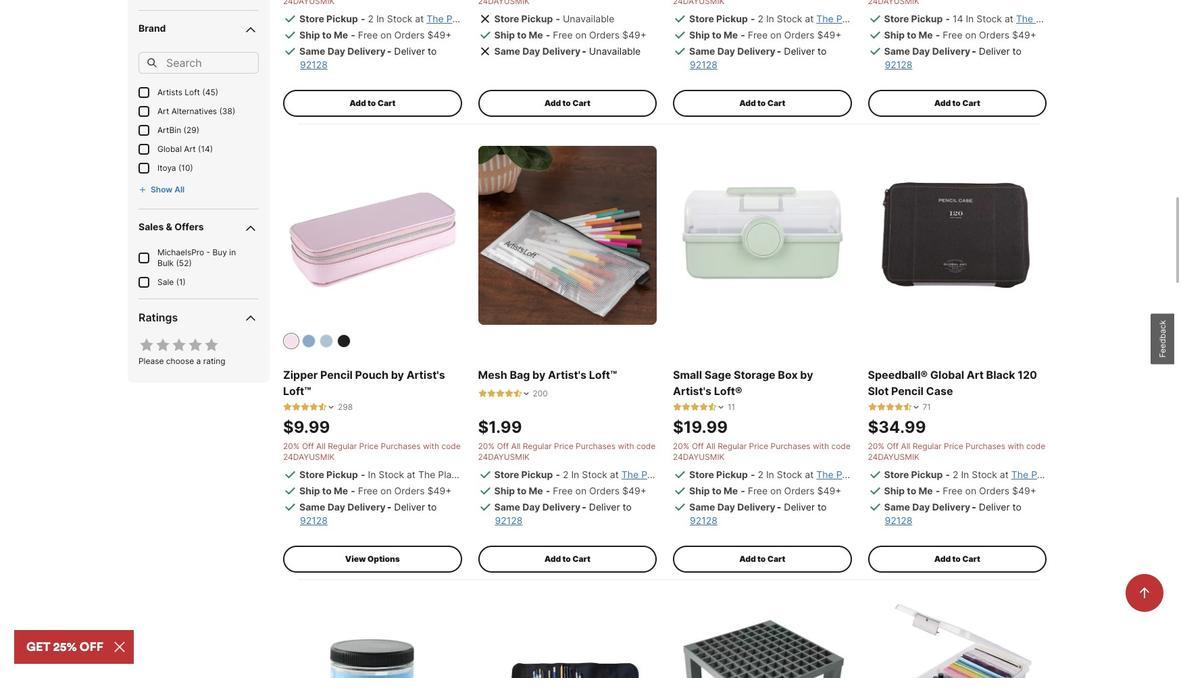 Task type: vqa. For each thing, say whether or not it's contained in the screenshot.
Search Input field
no



Task type: describe. For each thing, give the bounding box(es) containing it.
11 button
[[673, 402, 736, 413]]

in
[[229, 247, 236, 257]]

buy
[[213, 247, 227, 257]]

sales
[[139, 221, 164, 232]]

purchases for $1.99
[[576, 441, 616, 451]]

slot
[[868, 384, 889, 398]]

$19.99
[[673, 418, 728, 437]]

with for $34.99
[[1008, 441, 1025, 451]]

14
[[953, 13, 964, 24]]

price for $9.99
[[359, 441, 379, 451]]

2 for "speedball&#xae; global art black 120 slot pencil case" image at the top right of the page
[[953, 469, 959, 480]]

price for $34.99
[[944, 441, 964, 451]]

$9.99 20% off all regular price purchases with code 24dayusmik
[[283, 418, 461, 462]]

store pickup - in stock at the plaza at imperial valley
[[299, 469, 541, 480]]

24dayusmik for $9.99
[[283, 452, 335, 462]]

off for $1.99
[[497, 441, 509, 451]]

zipper pencil pouch by artist&#x27;s loft&#x2122; image
[[283, 146, 462, 325]]

view options button
[[283, 546, 462, 573]]

all inside button
[[175, 184, 185, 195]]

1 vertical spatial art
[[184, 144, 196, 154]]

all for $9.99
[[316, 441, 326, 451]]

off for $9.99
[[302, 441, 314, 451]]

brand
[[139, 22, 166, 34]]

price for $19.99
[[749, 441, 769, 451]]

pouch
[[355, 368, 389, 382]]

mesh bag by artist's loft™
[[478, 368, 617, 382]]

298 button
[[283, 402, 353, 413]]

all for $34.99
[[902, 441, 911, 451]]

bag
[[510, 368, 530, 382]]

24dayusmik for $1.99
[[478, 452, 530, 462]]

small
[[673, 368, 702, 382]]

regular for $9.99
[[328, 441, 357, 451]]

regular for $19.99
[[718, 441, 747, 451]]

1 zipper pencil pouch by artist's loft™ image from the left
[[285, 334, 298, 348]]

Search search field
[[139, 52, 259, 74]]

loft®
[[714, 384, 743, 398]]

artist's inside zipper pencil pouch by artist's loft™
[[407, 368, 445, 382]]

show all
[[151, 184, 185, 195]]

$1.99 20% off all regular price purchases with code 24dayusmik
[[478, 418, 656, 462]]

loft
[[185, 87, 200, 97]]

storage
[[734, 368, 776, 382]]

art alternatives (38)
[[158, 106, 235, 116]]

please
[[139, 356, 164, 366]]

11
[[728, 402, 736, 412]]

code for $9.99
[[442, 441, 461, 451]]

(38)
[[219, 106, 235, 116]]

same day delivery - unavailable
[[495, 45, 641, 57]]

ratings
[[139, 311, 178, 324]]

$1.99
[[478, 418, 522, 437]]

by inside small sage storage box by artist's loft®
[[801, 368, 814, 382]]

all for $1.99
[[511, 441, 521, 451]]

rating
[[203, 356, 225, 366]]

artists loft (45)
[[158, 87, 218, 97]]

by inside zipper pencil pouch by artist's loft™
[[391, 368, 404, 382]]

artbin (29)
[[158, 125, 199, 135]]

$19.99 20% off all regular price purchases with code 24dayusmik
[[673, 418, 851, 462]]

artists
[[158, 87, 183, 97]]

mesh
[[478, 368, 508, 382]]

global inside speedball® global art black 120 slot pencil case
[[931, 368, 965, 382]]

a
[[196, 356, 201, 366]]

(45)
[[202, 87, 218, 97]]

code for $19.99
[[832, 441, 851, 451]]

24dayusmik for $34.99
[[868, 452, 920, 462]]

(10)
[[178, 163, 193, 173]]

0 horizontal spatial art
[[158, 106, 169, 116]]

itoya
[[158, 163, 176, 173]]

speedball® global art black 120 slot pencil case
[[868, 368, 1038, 398]]

case
[[927, 384, 954, 398]]

purchases for $19.99
[[771, 441, 811, 451]]

tabler image inside show all button
[[139, 186, 147, 194]]

24dayusmik for $19.99
[[673, 452, 725, 462]]

please choose a rating
[[139, 356, 225, 366]]

artist's inside small sage storage box by artist's loft®
[[673, 384, 712, 398]]

off for $34.99
[[887, 441, 899, 451]]

- inside michaelspro - buy in bulk (52)
[[207, 247, 210, 257]]

pencil inside zipper pencil pouch by artist's loft™
[[320, 368, 353, 382]]

(52)
[[176, 258, 192, 268]]

sale
[[158, 277, 174, 287]]

show
[[151, 184, 173, 195]]

show all button
[[139, 184, 185, 195]]

regular for $1.99
[[523, 441, 552, 451]]

1 horizontal spatial artist's
[[548, 368, 587, 382]]

sale (1)
[[158, 277, 186, 287]]

choose
[[166, 356, 194, 366]]

pencil inside speedball® global art black 120 slot pencil case
[[892, 384, 924, 398]]

200 button
[[478, 389, 548, 399]]

4 zipper pencil pouch by artist's loft™ image from the left
[[337, 334, 351, 348]]

(29)
[[184, 125, 199, 135]]

small sage storage box by artist's loft® link
[[673, 367, 852, 399]]

(14)
[[198, 144, 213, 154]]

&
[[166, 221, 172, 232]]

global art (14)
[[158, 144, 213, 154]]

$9.99
[[283, 418, 330, 437]]

$34.99
[[868, 418, 927, 437]]



Task type: locate. For each thing, give the bounding box(es) containing it.
pencil up 71 dialog
[[892, 384, 924, 398]]

add to cart
[[350, 98, 396, 108], [545, 98, 591, 108], [740, 98, 786, 108], [935, 98, 981, 108], [545, 554, 591, 564], [740, 554, 786, 564], [935, 554, 981, 564]]

off
[[302, 441, 314, 451], [497, 441, 509, 451], [692, 441, 704, 451], [887, 441, 899, 451]]

3 price from the left
[[749, 441, 769, 451]]

code inside $1.99 20% off all regular price purchases with code 24dayusmik
[[637, 441, 656, 451]]

artist's right pouch on the left of the page
[[407, 368, 445, 382]]

purchases inside $9.99 20% off all regular price purchases with code 24dayusmik
[[381, 441, 421, 451]]

ship to me - free on orders $49+
[[299, 29, 452, 41], [495, 29, 647, 41], [690, 29, 842, 41], [885, 29, 1037, 41], [299, 485, 452, 497], [495, 485, 647, 497], [690, 485, 842, 497], [885, 485, 1037, 497]]

2 price from the left
[[554, 441, 574, 451]]

code for $1.99
[[637, 441, 656, 451]]

24dayusmik
[[283, 452, 335, 462], [478, 452, 530, 462], [673, 452, 725, 462], [868, 452, 920, 462]]

alternatives
[[172, 106, 217, 116]]

by right pouch on the left of the page
[[391, 368, 404, 382]]

3 24dayusmik from the left
[[673, 452, 725, 462]]

free
[[358, 29, 378, 41], [553, 29, 573, 41], [748, 29, 768, 41], [943, 29, 963, 41], [358, 485, 378, 497], [553, 485, 573, 497], [748, 485, 768, 497], [943, 485, 963, 497]]

20% down the $1.99 in the bottom of the page
[[478, 441, 495, 451]]

20% for $1.99
[[478, 441, 495, 451]]

price inside $1.99 20% off all regular price purchases with code 24dayusmik
[[554, 441, 574, 451]]

1 off from the left
[[302, 441, 314, 451]]

off down $19.99
[[692, 441, 704, 451]]

pencil
[[320, 368, 353, 382], [892, 384, 924, 398]]

michaelspro
[[158, 247, 204, 257]]

all inside $19.99 20% off all regular price purchases with code 24dayusmik
[[707, 441, 716, 451]]

298 dialog
[[283, 402, 353, 413]]

with for $19.99
[[813, 441, 830, 451]]

4 off from the left
[[887, 441, 899, 451]]

all down the $1.99 in the bottom of the page
[[511, 441, 521, 451]]

by right box
[[801, 368, 814, 382]]

4 24dayusmik from the left
[[868, 452, 920, 462]]

3 off from the left
[[692, 441, 704, 451]]

3 zipper pencil pouch by artist's loft™ image from the left
[[320, 334, 333, 348]]

options
[[368, 554, 400, 564]]

speedball®
[[868, 368, 928, 382]]

4 price from the left
[[944, 441, 964, 451]]

with inside $1.99 20% off all regular price purchases with code 24dayusmik
[[618, 441, 635, 451]]

same
[[299, 45, 325, 57], [495, 45, 521, 57], [690, 45, 716, 57], [885, 45, 911, 57], [299, 501, 325, 513], [495, 501, 521, 513], [690, 501, 716, 513], [885, 501, 911, 513]]

add
[[350, 98, 366, 108], [545, 98, 561, 108], [740, 98, 756, 108], [935, 98, 951, 108], [545, 554, 561, 564], [740, 554, 756, 564], [935, 554, 951, 564]]

code
[[442, 441, 461, 451], [637, 441, 656, 451], [832, 441, 851, 451], [1027, 441, 1046, 451]]

same day delivery - deliver to 92128
[[299, 45, 437, 70], [690, 45, 827, 70], [885, 45, 1022, 70], [299, 501, 437, 526], [495, 501, 632, 526], [690, 501, 827, 526], [885, 501, 1022, 526]]

loft™ inside zipper pencil pouch by artist's loft™
[[283, 384, 311, 398]]

24dayusmik down "$34.99"
[[868, 452, 920, 462]]

2 vertical spatial art
[[967, 368, 984, 382]]

92128
[[300, 59, 328, 70], [690, 59, 718, 70], [885, 59, 913, 70], [300, 515, 328, 526], [495, 515, 523, 526], [690, 515, 718, 526], [885, 515, 913, 526]]

with inside $34.99 20% off all regular price purchases with code 24dayusmik
[[1008, 441, 1025, 451]]

all inside $1.99 20% off all regular price purchases with code 24dayusmik
[[511, 441, 521, 451]]

small sage storage box by artist&#x27;s loft&#xae; image
[[673, 146, 852, 325]]

24dayusmik inside $1.99 20% off all regular price purchases with code 24dayusmik
[[478, 452, 530, 462]]

view options
[[345, 554, 400, 564]]

4 regular from the left
[[913, 441, 942, 451]]

add to cart button
[[283, 90, 462, 117], [478, 90, 657, 117], [673, 90, 852, 117], [868, 90, 1047, 117], [478, 546, 657, 573], [673, 546, 852, 573], [868, 546, 1047, 573]]

20% for $19.99
[[673, 441, 690, 451]]

zipper
[[283, 368, 318, 382]]

3 code from the left
[[832, 441, 851, 451]]

in
[[376, 13, 385, 24], [767, 13, 775, 24], [966, 13, 974, 24], [368, 469, 376, 480], [572, 469, 580, 480], [767, 469, 775, 480], [962, 469, 970, 480]]

2 code from the left
[[637, 441, 656, 451]]

store pickup - 14 in stock at the plaza at imperial valley
[[885, 13, 1139, 24]]

24dayusmik down the $9.99
[[283, 452, 335, 462]]

11 dialog
[[673, 402, 736, 413]]

2 20% from the left
[[478, 441, 495, 451]]

all
[[175, 184, 185, 195], [316, 441, 326, 451], [511, 441, 521, 451], [707, 441, 716, 451], [902, 441, 911, 451]]

tabler image inside 71 dialog
[[904, 403, 912, 412]]

global down artbin
[[158, 144, 182, 154]]

artist's
[[407, 368, 445, 382], [548, 368, 587, 382], [673, 384, 712, 398]]

with for $1.99
[[618, 441, 635, 451]]

day
[[328, 45, 345, 57], [523, 45, 540, 57], [718, 45, 735, 57], [913, 45, 931, 57], [328, 501, 345, 513], [523, 501, 540, 513], [718, 501, 735, 513], [913, 501, 931, 513]]

art left (14)
[[184, 144, 196, 154]]

71
[[923, 402, 932, 412]]

price inside $34.99 20% off all regular price purchases with code 24dayusmik
[[944, 441, 964, 451]]

120
[[1018, 368, 1038, 382]]

art left black on the bottom right
[[967, 368, 984, 382]]

2 horizontal spatial art
[[967, 368, 984, 382]]

20% inside $1.99 20% off all regular price purchases with code 24dayusmik
[[478, 441, 495, 451]]

off down "$34.99"
[[887, 441, 899, 451]]

4 code from the left
[[1027, 441, 1046, 451]]

-
[[361, 13, 365, 24], [556, 13, 560, 24], [751, 13, 755, 24], [946, 13, 951, 24], [351, 29, 355, 41], [546, 29, 550, 41], [741, 29, 746, 41], [936, 29, 941, 41], [387, 45, 392, 57], [582, 45, 587, 57], [777, 45, 782, 57], [972, 45, 977, 57], [207, 247, 210, 257], [361, 469, 365, 480], [556, 469, 560, 480], [751, 469, 755, 480], [946, 469, 951, 480], [351, 485, 355, 497], [546, 485, 550, 497], [741, 485, 746, 497], [936, 485, 941, 497], [387, 501, 392, 513], [582, 501, 587, 513], [777, 501, 782, 513], [972, 501, 977, 513]]

small sage storage box by artist's loft®
[[673, 368, 814, 398]]

0 vertical spatial global
[[158, 144, 182, 154]]

purchases for $34.99
[[966, 441, 1006, 451]]

1 with from the left
[[423, 441, 439, 451]]

2 regular from the left
[[523, 441, 552, 451]]

purchases inside $34.99 20% off all regular price purchases with code 24dayusmik
[[966, 441, 1006, 451]]

regular down 200
[[523, 441, 552, 451]]

24dayusmik down $19.99
[[673, 452, 725, 462]]

cart
[[378, 98, 396, 108], [573, 98, 591, 108], [768, 98, 786, 108], [963, 98, 981, 108], [573, 554, 591, 564], [768, 554, 786, 564], [963, 554, 981, 564]]

0 horizontal spatial global
[[158, 144, 182, 154]]

zipper pencil pouch by artist's loft™ image
[[285, 334, 298, 348], [302, 334, 316, 348], [320, 334, 333, 348], [337, 334, 351, 348]]

price inside $19.99 20% off all regular price purchases with code 24dayusmik
[[749, 441, 769, 451]]

off inside $19.99 20% off all regular price purchases with code 24dayusmik
[[692, 441, 704, 451]]

regular inside $1.99 20% off all regular price purchases with code 24dayusmik
[[523, 441, 552, 451]]

art up artbin
[[158, 106, 169, 116]]

regular down 298
[[328, 441, 357, 451]]

(1)
[[176, 277, 186, 287]]

price for $1.99
[[554, 441, 574, 451]]

20%
[[283, 441, 300, 451], [478, 441, 495, 451], [673, 441, 690, 451], [868, 441, 885, 451]]

store pickup - unavailable
[[495, 13, 615, 24]]

all for $19.99
[[707, 441, 716, 451]]

20% down the $9.99
[[283, 441, 300, 451]]

purchases for $9.99
[[381, 441, 421, 451]]

all inside $34.99 20% off all regular price purchases with code 24dayusmik
[[902, 441, 911, 451]]

purchases inside $19.99 20% off all regular price purchases with code 24dayusmik
[[771, 441, 811, 451]]

speedball&#xae; global art black 120 slot pencil case image
[[868, 146, 1047, 325]]

off down the $1.99 in the bottom of the page
[[497, 441, 509, 451]]

20% down $19.99
[[673, 441, 690, 451]]

4 20% from the left
[[868, 441, 885, 451]]

pickup
[[327, 13, 358, 24], [522, 13, 553, 24], [717, 13, 748, 24], [912, 13, 943, 24], [327, 469, 358, 480], [522, 469, 553, 480], [717, 469, 748, 480], [912, 469, 943, 480]]

0 horizontal spatial by
[[391, 368, 404, 382]]

regular
[[328, 441, 357, 451], [523, 441, 552, 451], [718, 441, 747, 451], [913, 441, 942, 451]]

mesh bag by artist&#x27;s loft&#x2122; image
[[478, 146, 657, 325]]

all inside $9.99 20% off all regular price purchases with code 24dayusmik
[[316, 441, 326, 451]]

2 horizontal spatial artist's
[[673, 384, 712, 398]]

20% for $34.99
[[868, 441, 885, 451]]

all right show
[[175, 184, 185, 195]]

3 20% from the left
[[673, 441, 690, 451]]

code inside $9.99 20% off all regular price purchases with code 24dayusmik
[[442, 441, 461, 451]]

24dayusmik inside $19.99 20% off all regular price purchases with code 24dayusmik
[[673, 452, 725, 462]]

20% down "$34.99"
[[868, 441, 885, 451]]

off down the $9.99
[[302, 441, 314, 451]]

all down "$34.99"
[[902, 441, 911, 451]]

art inside speedball® global art black 120 slot pencil case
[[967, 368, 984, 382]]

store pickup - 2 in stock at the plaza at imperial valley for small sage storage box by artist&#x27;s loft&#xae; image
[[690, 469, 939, 480]]

0 horizontal spatial pencil
[[320, 368, 353, 382]]

by
[[391, 368, 404, 382], [533, 368, 546, 382], [801, 368, 814, 382]]

sage
[[705, 368, 732, 382]]

off inside $9.99 20% off all regular price purchases with code 24dayusmik
[[302, 441, 314, 451]]

2 horizontal spatial by
[[801, 368, 814, 382]]

black
[[987, 368, 1016, 382]]

to
[[322, 29, 332, 41], [517, 29, 527, 41], [712, 29, 722, 41], [907, 29, 917, 41], [428, 45, 437, 57], [818, 45, 827, 57], [1013, 45, 1022, 57], [368, 98, 376, 108], [563, 98, 571, 108], [758, 98, 766, 108], [953, 98, 961, 108], [322, 485, 332, 497], [517, 485, 527, 497], [712, 485, 722, 497], [907, 485, 917, 497], [428, 501, 437, 513], [623, 501, 632, 513], [818, 501, 827, 513], [1013, 501, 1022, 513], [563, 554, 571, 564], [758, 554, 766, 564], [953, 554, 961, 564]]

artist's right bag
[[548, 368, 587, 382]]

1 20% from the left
[[283, 441, 300, 451]]

1 horizontal spatial by
[[533, 368, 546, 382]]

20% for $9.99
[[283, 441, 300, 451]]

2 for mesh bag by artist&#x27;s loft&#x2122; image
[[563, 469, 569, 480]]

71 button
[[868, 402, 932, 413]]

$49+
[[428, 29, 452, 41], [623, 29, 647, 41], [818, 29, 842, 41], [1013, 29, 1037, 41], [428, 485, 452, 497], [623, 485, 647, 497], [818, 485, 842, 497], [1013, 485, 1037, 497]]

off for $19.99
[[692, 441, 704, 451]]

1 horizontal spatial global
[[931, 368, 965, 382]]

1 purchases from the left
[[381, 441, 421, 451]]

regular down $19.99
[[718, 441, 747, 451]]

code inside $34.99 20% off all regular price purchases with code 24dayusmik
[[1027, 441, 1046, 451]]

200 dialog
[[478, 389, 548, 399]]

24dayusmik down the $1.99 in the bottom of the page
[[478, 452, 530, 462]]

0 vertical spatial art
[[158, 106, 169, 116]]

regular for $34.99
[[913, 441, 942, 451]]

2
[[368, 13, 374, 24], [758, 13, 764, 24], [563, 469, 569, 480], [758, 469, 764, 480], [953, 469, 959, 480]]

$34.99 20% off all regular price purchases with code 24dayusmik
[[868, 418, 1046, 462]]

stock
[[387, 13, 413, 24], [777, 13, 803, 24], [977, 13, 1003, 24], [379, 469, 404, 480], [582, 469, 608, 480], [777, 469, 803, 480], [972, 469, 998, 480]]

20% inside $19.99 20% off all regular price purchases with code 24dayusmik
[[673, 441, 690, 451]]

0 horizontal spatial loft™
[[283, 384, 311, 398]]

298
[[338, 402, 353, 412]]

zipper pencil pouch by artist's loft™
[[283, 368, 445, 398]]

all down $19.99
[[707, 441, 716, 451]]

off inside $1.99 20% off all regular price purchases with code 24dayusmik
[[497, 441, 509, 451]]

3 regular from the left
[[718, 441, 747, 451]]

global
[[158, 144, 182, 154], [931, 368, 965, 382]]

2 for small sage storage box by artist&#x27;s loft&#xae; image
[[758, 469, 764, 480]]

200
[[533, 389, 548, 399]]

global up case
[[931, 368, 965, 382]]

2 off from the left
[[497, 441, 509, 451]]

24dayusmik inside $34.99 20% off all regular price purchases with code 24dayusmik
[[868, 452, 920, 462]]

all down the $9.99
[[316, 441, 326, 451]]

with inside $9.99 20% off all regular price purchases with code 24dayusmik
[[423, 441, 439, 451]]

code inside $19.99 20% off all regular price purchases with code 24dayusmik
[[832, 441, 851, 451]]

code for $34.99
[[1027, 441, 1046, 451]]

michaelspro - buy in bulk (52)
[[158, 247, 236, 268]]

store pickup - 2 in stock at the plaza at imperial valley for "speedball&#xae; global art black 120 slot pencil case" image at the top right of the page
[[885, 469, 1134, 480]]

1 regular from the left
[[328, 441, 357, 451]]

2 by from the left
[[533, 368, 546, 382]]

box
[[778, 368, 798, 382]]

1 vertical spatial pencil
[[892, 384, 924, 398]]

store pickup - 2 in stock at the plaza at imperial valley
[[299, 13, 549, 24], [690, 13, 939, 24], [495, 469, 744, 480], [690, 469, 939, 480], [885, 469, 1134, 480]]

3 by from the left
[[801, 368, 814, 382]]

loft™
[[589, 368, 617, 382], [283, 384, 311, 398]]

offers
[[175, 221, 204, 232]]

artbin
[[158, 125, 181, 135]]

bulk
[[158, 258, 174, 268]]

1 vertical spatial loft™
[[283, 384, 311, 398]]

plaza
[[447, 13, 471, 24], [837, 13, 861, 24], [1037, 13, 1061, 24], [438, 469, 462, 480], [642, 469, 666, 480], [837, 469, 861, 480], [1032, 469, 1056, 480]]

pencil up 298
[[320, 368, 353, 382]]

tabler image
[[139, 337, 155, 353], [155, 337, 171, 353], [187, 337, 203, 353], [478, 390, 487, 398], [487, 390, 496, 398], [496, 390, 505, 398], [292, 403, 301, 412], [318, 403, 327, 412], [673, 403, 682, 412], [691, 403, 700, 412], [904, 403, 912, 412]]

2 zipper pencil pouch by artist's loft™ image from the left
[[302, 334, 316, 348]]

itoya (10)
[[158, 163, 193, 173]]

2 24dayusmik from the left
[[478, 452, 530, 462]]

store
[[299, 13, 324, 24], [495, 13, 519, 24], [690, 13, 714, 24], [885, 13, 910, 24], [299, 469, 324, 480], [495, 469, 519, 480], [690, 469, 714, 480], [885, 469, 910, 480]]

ship
[[299, 29, 320, 41], [495, 29, 515, 41], [690, 29, 710, 41], [885, 29, 905, 41], [299, 485, 320, 497], [495, 485, 515, 497], [690, 485, 710, 497], [885, 485, 905, 497]]

20% inside $34.99 20% off all regular price purchases with code 24dayusmik
[[868, 441, 885, 451]]

by up 200
[[533, 368, 546, 382]]

1 price from the left
[[359, 441, 379, 451]]

0 vertical spatial pencil
[[320, 368, 353, 382]]

mesh bag by artist's loft™ link
[[478, 367, 657, 383]]

1 24dayusmik from the left
[[283, 452, 335, 462]]

4 purchases from the left
[[966, 441, 1006, 451]]

tabler image
[[139, 186, 147, 194], [171, 337, 187, 353], [203, 337, 220, 353], [505, 390, 513, 398], [513, 390, 522, 398], [283, 403, 292, 412], [301, 403, 310, 412], [310, 403, 318, 412], [682, 403, 691, 412], [700, 403, 709, 412], [709, 403, 717, 412], [868, 403, 877, 412], [877, 403, 886, 412], [886, 403, 895, 412], [895, 403, 904, 412]]

1 horizontal spatial pencil
[[892, 384, 924, 398]]

4 with from the left
[[1008, 441, 1025, 451]]

regular inside $34.99 20% off all regular price purchases with code 24dayusmik
[[913, 441, 942, 451]]

20% inside $9.99 20% off all regular price purchases with code 24dayusmik
[[283, 441, 300, 451]]

0 horizontal spatial artist's
[[407, 368, 445, 382]]

1 horizontal spatial loft™
[[589, 368, 617, 382]]

art
[[158, 106, 169, 116], [184, 144, 196, 154], [967, 368, 984, 382]]

3 with from the left
[[813, 441, 830, 451]]

2 with from the left
[[618, 441, 635, 451]]

zipper pencil pouch by artist's loft™ link
[[283, 367, 462, 399]]

speedball® global art black 120 slot pencil case link
[[868, 367, 1047, 399]]

delivery
[[348, 45, 386, 57], [543, 45, 581, 57], [738, 45, 776, 57], [933, 45, 971, 57], [348, 501, 386, 513], [543, 501, 581, 513], [738, 501, 776, 513], [933, 501, 971, 513]]

regular inside $19.99 20% off all regular price purchases with code 24dayusmik
[[718, 441, 747, 451]]

purchases inside $1.99 20% off all regular price purchases with code 24dayusmik
[[576, 441, 616, 451]]

store pickup - 2 in stock at the plaza at imperial valley for mesh bag by artist&#x27;s loft&#x2122; image
[[495, 469, 744, 480]]

view
[[345, 554, 366, 564]]

0 vertical spatial unavailable
[[563, 13, 615, 24]]

0 vertical spatial loft™
[[589, 368, 617, 382]]

1 horizontal spatial art
[[184, 144, 196, 154]]

1 vertical spatial unavailable
[[589, 45, 641, 57]]

1 by from the left
[[391, 368, 404, 382]]

1 code from the left
[[442, 441, 461, 451]]

at
[[415, 13, 424, 24], [473, 13, 482, 24], [805, 13, 814, 24], [863, 13, 872, 24], [1005, 13, 1014, 24], [1063, 13, 1072, 24], [407, 469, 416, 480], [465, 469, 474, 480], [610, 469, 619, 480], [668, 469, 677, 480], [805, 469, 814, 480], [863, 469, 872, 480], [1000, 469, 1009, 480], [1058, 469, 1067, 480]]

2 purchases from the left
[[576, 441, 616, 451]]

24dayusmik inside $9.99 20% off all regular price purchases with code 24dayusmik
[[283, 452, 335, 462]]

artist's down small on the right bottom of the page
[[673, 384, 712, 398]]

regular inside $9.99 20% off all regular price purchases with code 24dayusmik
[[328, 441, 357, 451]]

with inside $19.99 20% off all regular price purchases with code 24dayusmik
[[813, 441, 830, 451]]

sales & offers
[[139, 221, 204, 232]]

off inside $34.99 20% off all regular price purchases with code 24dayusmik
[[887, 441, 899, 451]]

3 purchases from the left
[[771, 441, 811, 451]]

the
[[427, 13, 444, 24], [817, 13, 834, 24], [1017, 13, 1034, 24], [418, 469, 436, 480], [622, 469, 639, 480], [817, 469, 834, 480], [1012, 469, 1029, 480]]

price
[[359, 441, 379, 451], [554, 441, 574, 451], [749, 441, 769, 451], [944, 441, 964, 451]]

71 dialog
[[868, 402, 932, 413]]

with for $9.99
[[423, 441, 439, 451]]

deliver
[[394, 45, 425, 57], [784, 45, 815, 57], [980, 45, 1010, 57], [394, 501, 425, 513], [589, 501, 620, 513], [784, 501, 815, 513], [980, 501, 1010, 513]]

regular down "$34.99"
[[913, 441, 942, 451]]

price inside $9.99 20% off all regular price purchases with code 24dayusmik
[[359, 441, 379, 451]]

1 vertical spatial global
[[931, 368, 965, 382]]



